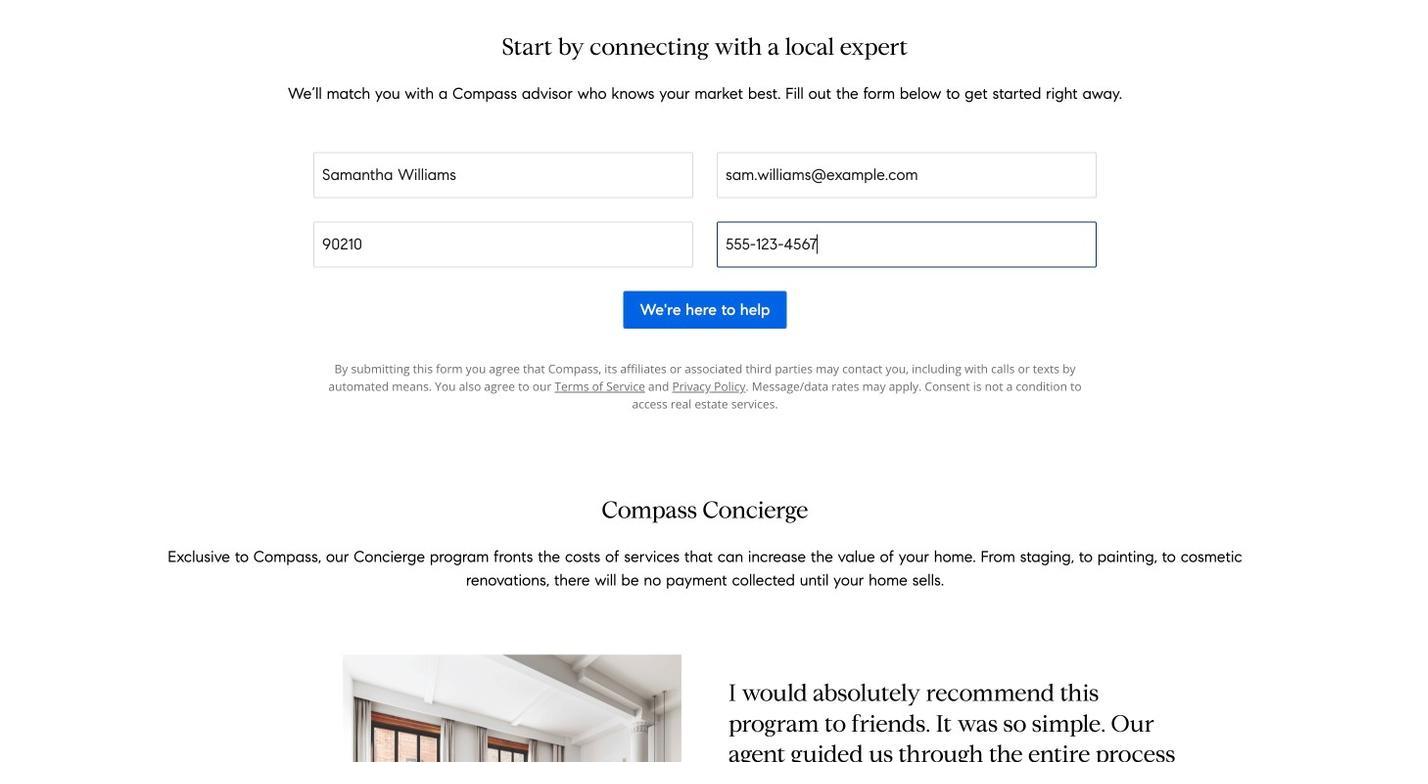 Task type: vqa. For each thing, say whether or not it's contained in the screenshot.
ZIP CODE text box
yes



Task type: locate. For each thing, give the bounding box(es) containing it.
Phone Number telephone field
[[717, 222, 1097, 268]]

None submit
[[623, 291, 787, 329]]



Task type: describe. For each thing, give the bounding box(es) containing it.
ZIP code text field
[[313, 222, 693, 268]]

Email email field
[[717, 152, 1097, 198]]

Full Name text field
[[313, 152, 693, 198]]

before: empty bedroom with carpet; after using concierge: updated, airy, elegant, bright, newly painted, and staged bedroom with new wooden floors image
[[179, 655, 682, 763]]



